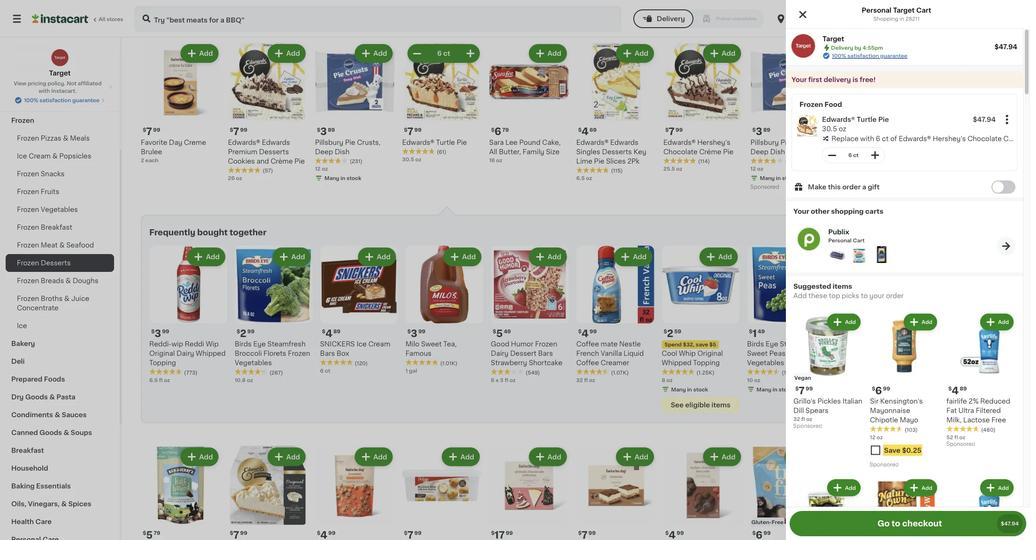 Task type: vqa. For each thing, say whether or not it's contained in the screenshot.


Task type: locate. For each thing, give the bounding box(es) containing it.
delivery left (27)
[[657, 15, 685, 22]]

peas
[[769, 351, 786, 357]]

chocolate up 25.5 oz
[[663, 149, 698, 155]]

0 vertical spatial breakfast
[[41, 224, 72, 231]]

in inside product group
[[773, 388, 777, 393]]

favorite
[[141, 139, 167, 146]]

personal inside publix personal cart
[[828, 238, 852, 243]]

1 horizontal spatial 6.5
[[576, 176, 585, 181]]

(1.25k)
[[696, 371, 715, 376]]

0 horizontal spatial birds
[[235, 342, 252, 348]]

with down edwards® turtle pie 30.5 oz
[[860, 135, 874, 142]]

frozen for frozen breakfast
[[17, 224, 39, 231]]

1 horizontal spatial starbucks
[[918, 351, 951, 357]]

& left juice
[[64, 296, 70, 302]]

pie inside edwards® edwards singles desserts key lime pie slices 2pk
[[594, 158, 604, 165]]

1 horizontal spatial créme
[[1003, 135, 1026, 142]]

8 oz button
[[750, 0, 830, 18]]

2 $11 from the left
[[946, 343, 954, 348]]

meat down beverages
[[11, 82, 29, 88]]

2 starbucks from the left
[[918, 351, 951, 357]]

eye for 1
[[766, 342, 778, 348]]

edwards® inside edwards® turtle pie 30.5 oz
[[822, 116, 855, 123]]

frozen up edwards® turtle pie image at top
[[800, 101, 823, 108]]

3
[[320, 127, 327, 137], [756, 127, 762, 137], [155, 329, 161, 339], [411, 329, 417, 339], [500, 378, 503, 383]]

increment quantity of edwards® turtle pie image
[[465, 48, 476, 59], [870, 150, 881, 161]]

1 horizontal spatial buy 2 for $11
[[921, 343, 954, 348]]

steamfresh up peas
[[780, 342, 818, 348]]

your first delivery is free!
[[792, 77, 876, 83]]

hershey's
[[933, 135, 966, 142], [697, 139, 731, 146]]

2 pillsbury pie crusts, deep dish from the left
[[750, 139, 816, 155]]

0 horizontal spatial eye
[[253, 342, 266, 348]]

pound
[[519, 139, 541, 146]]

buy up spice
[[835, 343, 846, 348]]

0 horizontal spatial crusts,
[[357, 139, 381, 146]]

1 topping from the left
[[149, 360, 176, 367]]

vegetables for 1
[[747, 360, 784, 367]]

5 inside item carousel region
[[496, 329, 503, 339]]

0 vertical spatial whipped
[[869, 158, 899, 165]]

1 up birds eye steamfresh sweet peas frozen vegetables
[[752, 329, 757, 339]]

frozen for frozen
[[11, 117, 34, 124]]

1 horizontal spatial dish
[[770, 149, 785, 155]]

1 horizontal spatial with
[[860, 135, 874, 142]]

for for liquid
[[937, 343, 944, 348]]

stock inside product group
[[779, 388, 794, 393]]

grillo's
[[793, 399, 816, 405]]

1 horizontal spatial meat
[[41, 242, 58, 249]]

topping up '(1.25k)'
[[693, 360, 720, 367]]

together
[[230, 229, 266, 237]]

frozen inside 'link'
[[17, 242, 39, 249]]

eye for 2
[[253, 342, 266, 348]]

0 vertical spatial increment quantity of edwards® turtle pie image
[[465, 48, 476, 59]]

0 horizontal spatial 32
[[576, 378, 583, 383]]

0 vertical spatial $ 4 89
[[322, 329, 340, 339]]

32 down dill
[[793, 417, 800, 422]]

None search field
[[134, 6, 621, 32]]

1 horizontal spatial 12 oz
[[750, 167, 763, 172]]

cart inside publix personal cart
[[853, 238, 865, 243]]

79 inside $ 6 79
[[502, 127, 509, 133]]

2
[[141, 158, 144, 163], [240, 329, 246, 339], [667, 329, 673, 339], [847, 343, 850, 348], [932, 343, 936, 348]]

0 vertical spatial free
[[992, 417, 1006, 424]]

product group containing 1
[[747, 246, 825, 396]]

6.5 for 3
[[149, 378, 158, 383]]

product group containing 17
[[489, 446, 569, 541]]

decrement quantity of edwards® turtle pie image
[[411, 48, 423, 59], [826, 150, 838, 161]]

0 horizontal spatial eligible
[[685, 402, 710, 409]]

frozen right florets
[[288, 351, 310, 357]]

0 horizontal spatial guarantee
[[72, 98, 99, 103]]

1 horizontal spatial for
[[937, 343, 944, 348]]

0 vertical spatial 6 ct
[[437, 50, 450, 57]]

0 vertical spatial all
[[99, 17, 105, 22]]

frozen down frozen snacks at the left top
[[17, 189, 39, 195]]

0 horizontal spatial edwards
[[262, 139, 290, 146]]

see eligible items up mayonnaise
[[842, 400, 901, 407]]

2 original from the left
[[697, 351, 723, 357]]

6 ct inside product group
[[848, 153, 859, 158]]

0 horizontal spatial decrement quantity of edwards® turtle pie image
[[411, 48, 423, 59]]

1 horizontal spatial by
[[923, 15, 932, 22]]

starbucks liquid coffee creamer caramel flavored creamer
[[918, 351, 975, 386]]

79 inside $ 5 79
[[154, 531, 160, 537]]

0 vertical spatial cart
[[916, 7, 931, 14]]

and
[[257, 158, 269, 165]]

ice inside snickers ice cream bars box
[[357, 342, 367, 348]]

sir kensington's mayonnaise chipotle mayo
[[870, 399, 923, 424]]

vegetables down frozen fruits link
[[41, 207, 78, 213]]

frozen for frozen vegetables
[[17, 207, 39, 213]]

0 vertical spatial goods
[[25, 394, 48, 401]]

1 liquid from the left
[[624, 351, 644, 357]]

frozen up concentrate
[[17, 296, 39, 302]]

1 horizontal spatial 30.5
[[822, 126, 837, 132]]

sweet up famous
[[421, 342, 442, 348]]

sweet inside milo sweet tea, famous
[[421, 342, 442, 348]]

& up frozen desserts link
[[59, 242, 65, 249]]

$11 up latte
[[860, 343, 868, 348]]

personal inside personal target cart shopping in 28211
[[862, 7, 891, 14]]

2 bars from the left
[[538, 351, 553, 357]]

$11 for liquid
[[946, 343, 954, 348]]

turtle up "(61)" on the top of the page
[[436, 139, 455, 146]]

frozen breads & doughs
[[17, 278, 98, 285]]

pie inside edwards® turtle pie 30.5 oz
[[878, 116, 889, 123]]

1 starbucks from the left
[[833, 351, 866, 357]]

cake
[[898, 149, 915, 155]]

frozen up frozen fruits on the top of the page
[[17, 171, 39, 177]]

30.5 oz
[[402, 157, 421, 162]]

edwards® hershey's chocolate créme pie
[[663, 139, 733, 155]]

snacks & candy
[[11, 100, 67, 106]]

1 horizontal spatial deep
[[750, 149, 769, 155]]

by up 100% satisfaction guarantee link
[[854, 45, 861, 50]]

oz inside grillo's pickles italian dill spears 32 fl oz
[[806, 417, 812, 422]]

0 horizontal spatial bars
[[320, 351, 335, 357]]

your
[[792, 77, 807, 83], [793, 208, 809, 215]]

fairlife
[[947, 399, 967, 405]]

edwards®
[[822, 116, 855, 123], [899, 135, 931, 142], [228, 139, 260, 146], [402, 139, 434, 146], [576, 139, 609, 146], [663, 139, 696, 146], [838, 139, 870, 146]]

2 horizontal spatial vegetables
[[747, 360, 784, 367]]

None field
[[1000, 112, 1015, 127]]

boar's head white american cheese image
[[873, 246, 890, 263]]

breakfast inside breakfast link
[[11, 448, 44, 454]]

fl for reddi-wip reddi wip original dairy whipped topping
[[159, 378, 163, 383]]

100% satisfaction guarantee down instacart.
[[24, 98, 99, 103]]

wip
[[206, 342, 219, 348]]

4 for snickers
[[325, 329, 332, 339]]

for up latte
[[852, 343, 859, 348]]

1 vertical spatial goods
[[39, 430, 62, 437]]

birds up broccoli
[[235, 342, 252, 348]]

eligible for flavored
[[941, 400, 966, 407]]

frozen up frozen desserts
[[17, 242, 39, 249]]

1 vertical spatial by
[[854, 45, 861, 50]]

buy for starbucks liquid coffee creamer caramel flavored creamer
[[921, 343, 931, 348]]

0 horizontal spatial cart
[[853, 238, 865, 243]]

30.5
[[822, 126, 837, 132], [402, 157, 414, 162]]

edwards® up signature
[[838, 139, 870, 146]]

8 inside 6 tru fru pineapple in white chocolate & coconut 8 oz
[[925, 167, 928, 173]]

birds down $ 1 49
[[747, 342, 764, 348]]

cream inside snickers ice cream bars box
[[368, 342, 390, 348]]

2 buy 2 for $11 from the left
[[921, 343, 954, 348]]

2 steamfresh from the left
[[780, 342, 818, 348]]

breakfast up frozen meat & seafood
[[41, 224, 72, 231]]

starbucks inside starbucks pumpkin spice latte non-dairy creamer
[[833, 351, 866, 357]]

view pricing policy. not affiliated with instacart.
[[14, 81, 102, 94]]

order
[[842, 184, 861, 191], [886, 293, 904, 300]]

original inside cool whip original whipped topping
[[697, 351, 723, 357]]

delivery by 4:55pm link
[[876, 13, 962, 24]]

steamfresh inside birds eye steamfresh broccoli florets frozen vegetables
[[267, 342, 306, 348]]

1 crusts, from the left
[[357, 139, 381, 146]]

1 vertical spatial order
[[886, 293, 904, 300]]

turtle inside edwards® turtle pie 30.5 oz
[[857, 116, 877, 123]]

frozen up "shortcake"
[[535, 342, 557, 348]]

$11 for pumpkin
[[860, 343, 868, 348]]

1 horizontal spatial vegetables
[[235, 360, 272, 367]]

& left candy
[[37, 100, 43, 106]]

ice
[[17, 153, 27, 160], [17, 323, 27, 330], [357, 342, 367, 348]]

all up 16
[[489, 149, 497, 155]]

6 inside 6 tru fru pineapple in white chocolate & coconut 8 oz
[[930, 127, 937, 137]]

$ inside $ 1 49
[[749, 330, 752, 335]]

1 horizontal spatial pillsbury
[[750, 139, 779, 146]]

$ 3 99 up reddi-
[[151, 329, 169, 339]]

birds inside birds eye steamfresh broccoli florets frozen vegetables
[[235, 342, 252, 348]]

1 horizontal spatial snacks
[[41, 171, 64, 177]]

1 $11 from the left
[[860, 343, 868, 348]]

1 for from the left
[[852, 343, 859, 348]]

2 topping from the left
[[693, 360, 720, 367]]

goods inside the dry goods & pasta link
[[25, 394, 48, 401]]

1 bars from the left
[[320, 351, 335, 357]]

health care link
[[6, 514, 114, 531]]

edwards® inside edwards® edwards premium desserts cookies and crème pie
[[228, 139, 260, 146]]

fl right 52
[[954, 435, 958, 440]]

1 horizontal spatial 49
[[758, 330, 765, 335]]

0 horizontal spatial topping
[[149, 360, 176, 367]]

with inside product group
[[860, 135, 874, 142]]

cart up 28211
[[916, 7, 931, 14]]

1 vertical spatial 6 ct
[[848, 153, 859, 158]]

créme left p
[[1003, 135, 1026, 142]]

32 inside item carousel region
[[576, 378, 583, 383]]

1 $ 3 99 from the left
[[151, 329, 169, 339]]

dairy inside "dairy & eggs" link
[[11, 46, 30, 53]]

personal target cart shopping in 28211
[[862, 7, 931, 21]]

2 vertical spatial 8 oz
[[662, 378, 673, 383]]

dairy down pumpkin
[[888, 360, 906, 367]]

by
[[923, 15, 932, 22], [854, 45, 861, 50]]

8
[[750, 12, 754, 17], [663, 20, 667, 25], [925, 167, 928, 173], [662, 378, 665, 383]]

frozen inside the good humor frozen dairy dessert bars strawberry shortcake
[[535, 342, 557, 348]]

delivery by 4:55pm up 100% satisfaction guarantee link
[[831, 45, 883, 50]]

0 horizontal spatial 6 ct
[[320, 369, 330, 374]]

eligible up fat on the bottom of page
[[941, 400, 966, 407]]

many
[[324, 176, 339, 181], [760, 176, 775, 181], [671, 388, 686, 393], [757, 388, 771, 393]]

publix
[[828, 229, 849, 236]]

0 horizontal spatial 30.5
[[402, 157, 414, 162]]

famous
[[406, 351, 432, 357]]

1 buy 2 for $11 from the left
[[835, 343, 868, 348]]

créme inside product group
[[1003, 135, 1026, 142]]

2 edwards from the left
[[610, 139, 638, 146]]

key
[[634, 149, 646, 155]]

49 up good
[[504, 330, 511, 335]]

1 horizontal spatial crusts,
[[793, 139, 816, 146]]

1 horizontal spatial $ 3 99
[[407, 329, 425, 339]]

cool whip original whipped topping
[[662, 351, 723, 367]]

1 horizontal spatial 79
[[502, 127, 509, 133]]

2 crusts, from the left
[[793, 139, 816, 146]]

to left your
[[861, 293, 868, 300]]

1 vertical spatial delivery by 4:55pm
[[831, 45, 883, 50]]

whipped
[[869, 158, 899, 165], [196, 351, 226, 357], [662, 360, 691, 367]]

dairy inside the good humor frozen dairy dessert bars strawberry shortcake
[[491, 351, 509, 357]]

oz inside sara lee pound cake, all butter, family size 16 oz
[[496, 158, 502, 163]]

0 horizontal spatial buy
[[835, 343, 846, 348]]

1 vertical spatial breakfast
[[11, 448, 44, 454]]

1 edwards from the left
[[262, 139, 290, 146]]

starbucks up caramel
[[918, 351, 951, 357]]

vegetables inside birds eye steamfresh broccoli florets frozen vegetables
[[235, 360, 272, 367]]

original down $5
[[697, 351, 723, 357]]

2 horizontal spatial 12
[[870, 435, 875, 440]]

2 left each
[[141, 158, 144, 163]]

mission carb balance soft taco flour tortillas image
[[851, 246, 868, 263]]

eligible for dairy
[[856, 400, 881, 407]]

snacks down view
[[11, 100, 36, 106]]

frozen inside "frozen broths & juice concentrate"
[[17, 296, 39, 302]]

suggested items add these top picks to your order
[[793, 284, 904, 300]]

$ 4 89 up the snickers
[[322, 329, 340, 339]]

1 horizontal spatial whipped
[[662, 360, 691, 367]]

0 horizontal spatial $ 3 99
[[151, 329, 169, 339]]

item carousel region
[[149, 242, 1009, 419]]

79 for 5
[[154, 531, 160, 537]]

2 deep from the left
[[750, 149, 769, 155]]

6.5 fl oz
[[149, 378, 170, 383]]

see for cool whip original whipped topping
[[671, 402, 684, 409]]

items for cool whip original whipped topping
[[712, 402, 731, 409]]

0 horizontal spatial buy 2 for $11
[[835, 343, 868, 348]]

2 buy from the left
[[921, 343, 931, 348]]

oils, vinegars, & spices link
[[6, 496, 114, 514]]

in inside personal target cart shopping in 28211
[[900, 16, 904, 21]]

32 down french
[[576, 378, 583, 383]]

$ 4 89 up fairlife
[[948, 386, 967, 396]]

$ 4 89 inside item carousel region
[[322, 329, 340, 339]]

box
[[337, 351, 349, 357]]

dill
[[793, 408, 804, 415]]

your left other
[[793, 208, 809, 215]]

order right your
[[886, 293, 904, 300]]

1
[[752, 329, 757, 339], [406, 369, 408, 374]]

starbucks for coffee
[[918, 351, 951, 357]]

order left a
[[842, 184, 861, 191]]

liquid up the flavored
[[953, 351, 973, 357]]

all left stores at the top left of the page
[[99, 17, 105, 22]]

49
[[758, 330, 765, 335], [504, 330, 511, 335]]

1 buy from the left
[[835, 343, 846, 348]]

2 49 from the left
[[504, 330, 511, 335]]

$ inside $ 5 49
[[493, 330, 496, 335]]

0 horizontal spatial seafood
[[37, 82, 66, 88]]

fl for coffee mate nestle french vanilla liquid coffee creamer
[[584, 378, 588, 383]]

1 vertical spatial increment quantity of edwards® turtle pie image
[[870, 150, 881, 161]]

edwards® inside 'edwards® hershey's chocolate créme pie'
[[663, 139, 696, 146]]

$ 7 99
[[143, 127, 160, 137], [230, 127, 247, 137], [404, 127, 422, 137], [665, 127, 683, 137], [795, 386, 813, 396], [230, 531, 247, 541], [404, 531, 422, 541], [578, 531, 596, 541]]

see eligible items down '(1.25k)'
[[671, 402, 731, 409]]

1 birds from the left
[[235, 342, 252, 348]]

1 vertical spatial $ 4 89
[[948, 386, 967, 396]]

edwards® up the cake
[[899, 135, 931, 142]]

49 for 5
[[504, 330, 511, 335]]

to right go
[[892, 520, 900, 528]]

edwards inside edwards® edwards premium desserts cookies and crème pie
[[262, 139, 290, 146]]

increment quantity of edwards® turtle pie image for topmost decrement quantity of edwards® turtle pie image
[[465, 48, 476, 59]]

fl for fairlife 2% reduced fat ultra filtered milk, lactose free
[[954, 435, 958, 440]]

section
[[141, 215, 1009, 424]]

prepared
[[11, 377, 42, 383]]

dairy & eggs
[[11, 46, 55, 53]]

see for starbucks liquid coffee creamer caramel flavored creamer
[[927, 400, 940, 407]]

ice up (120)
[[357, 342, 367, 348]]

$ 6 99 up spice
[[834, 329, 853, 339]]

topping up 6.5 fl oz
[[149, 360, 176, 367]]

view pricing policy. not affiliated with instacart. link
[[8, 80, 112, 95]]

& down pineapple at the right
[[981, 149, 987, 155]]

0 horizontal spatial for
[[852, 343, 859, 348]]

2 eye from the left
[[766, 342, 778, 348]]

favorite day creme brulee 2 each
[[141, 139, 206, 163]]

frozen breakfast
[[17, 224, 72, 231]]

8 oz
[[750, 12, 761, 17], [663, 20, 674, 25], [662, 378, 673, 383]]

chipotle
[[870, 417, 898, 424]]

49 for 1
[[758, 330, 765, 335]]

frozen link
[[6, 112, 114, 130]]

2 horizontal spatial whipped
[[869, 158, 899, 165]]

1 vertical spatial sweet
[[747, 351, 768, 357]]

birds inside birds eye steamfresh sweet peas frozen vegetables
[[747, 342, 764, 348]]

eye up broccoli
[[253, 342, 266, 348]]

steamfresh up florets
[[267, 342, 306, 348]]

delivery
[[824, 77, 851, 83]]

bars inside snickers ice cream bars box
[[320, 351, 335, 357]]

0 vertical spatial your
[[792, 77, 807, 83]]

1 vertical spatial $47.94
[[973, 116, 996, 123]]

frozen down frozen fruits on the top of the page
[[17, 207, 39, 213]]

items down '(1.25k)'
[[712, 402, 731, 409]]

1 left gal
[[406, 369, 408, 374]]

$11 up starbucks liquid coffee creamer caramel flavored creamer
[[946, 343, 954, 348]]

0 horizontal spatial deep
[[315, 149, 333, 155]]

8 oz inside button
[[750, 12, 761, 17]]

your left first on the top right
[[792, 77, 807, 83]]

edwards® for edwards® turtle pie
[[402, 139, 434, 146]]

turtle for edwards® turtle pie 30.5 oz
[[857, 116, 877, 123]]

1 horizontal spatial buy
[[921, 343, 931, 348]]

1 vertical spatial 4:55pm
[[863, 45, 883, 50]]

dairy
[[11, 46, 30, 53], [177, 351, 194, 357], [491, 351, 509, 357], [888, 360, 906, 367]]

frozen for frozen fruits
[[17, 189, 39, 195]]

instacart.
[[51, 89, 77, 94]]

0 horizontal spatial to
[[861, 293, 868, 300]]

1 horizontal spatial 32
[[793, 417, 800, 422]]

all
[[99, 17, 105, 22], [489, 149, 497, 155]]

for up starbucks liquid coffee creamer caramel flavored creamer
[[937, 343, 944, 348]]

satisfaction down instacart.
[[40, 98, 71, 103]]

original down reddi-
[[149, 351, 175, 357]]

goods down prepared foods
[[25, 394, 48, 401]]

baking
[[11, 484, 35, 490]]

$ inside $ 7 edwards® edwards signature cheese cake desserts whipped berry cheesecake
[[839, 127, 843, 133]]

top
[[829, 293, 840, 300]]

mayonnaise
[[870, 408, 910, 415]]

2 horizontal spatial 6 ct
[[848, 153, 859, 158]]

creamer inside coffee mate nestle french vanilla liquid coffee creamer
[[601, 360, 629, 367]]

& inside 6 tru fru pineapple in white chocolate & coconut 8 oz
[[981, 149, 987, 155]]

edwards® for edwards® hershey's chocolate créme pie
[[663, 139, 696, 146]]

$ 3 99
[[151, 329, 169, 339], [407, 329, 425, 339]]

edwards up 'key'
[[610, 139, 638, 146]]

breakfast up household
[[11, 448, 44, 454]]

(231)
[[350, 159, 362, 164], [785, 159, 798, 164]]

see for starbucks pumpkin spice latte non-dairy creamer
[[842, 400, 854, 407]]

frozen meat & seafood link
[[6, 237, 114, 254]]

1 horizontal spatial eye
[[766, 342, 778, 348]]

frozen right peas
[[787, 351, 809, 357]]

fl down reddi-
[[159, 378, 163, 383]]

$ 7 edwards® edwards signature cheese cake desserts whipped berry cheesecake
[[838, 127, 915, 174]]

0 vertical spatial guarantee
[[880, 53, 907, 58]]

0 horizontal spatial 12
[[315, 167, 321, 172]]

edwards® up 25.5 oz
[[663, 139, 696, 146]]

stores
[[107, 17, 123, 22]]

edwards® up 30.5 oz
[[402, 139, 434, 146]]

1 horizontal spatial see eligible items
[[842, 400, 901, 407]]

buy 2 for $11 for coffee
[[921, 343, 954, 348]]

1 49 from the left
[[758, 330, 765, 335]]

3 edwards from the left
[[871, 139, 900, 146]]

first
[[808, 77, 822, 83]]

household link
[[6, 460, 114, 478]]

4:55pm up 100% satisfaction guarantee link
[[863, 45, 883, 50]]

go to cart element
[[997, 237, 1016, 256]]

0 vertical spatial 79
[[502, 127, 509, 133]]

0 horizontal spatial 6.5
[[149, 378, 158, 383]]

2 horizontal spatial target
[[893, 7, 915, 14]]

7 inside $ 7 edwards® edwards signature cheese cake desserts whipped berry cheesecake
[[843, 127, 849, 137]]

0 horizontal spatial 100%
[[24, 98, 38, 103]]

2 liquid from the left
[[953, 351, 973, 357]]

see eligible items button up chipotle
[[833, 396, 910, 412]]

shortcake
[[529, 360, 562, 367]]

baking essentials
[[11, 484, 71, 490]]

2 birds from the left
[[747, 342, 764, 348]]

target logo image
[[51, 49, 69, 67]]

liquid down nestle
[[624, 351, 644, 357]]

eye inside birds eye steamfresh broccoli florets frozen vegetables
[[253, 342, 266, 348]]

seafood inside the meat & seafood link
[[37, 82, 66, 88]]

0 horizontal spatial personal
[[828, 238, 852, 243]]

100% satisfaction guarantee button
[[15, 95, 105, 104]]

picks
[[842, 293, 859, 300]]

1 vertical spatial 100%
[[24, 98, 38, 103]]

your for your other shopping carts
[[793, 208, 809, 215]]

delivery
[[891, 15, 921, 22], [657, 15, 685, 22], [831, 45, 853, 50]]

100% satisfaction guarantee up free!
[[832, 53, 907, 58]]

many in stock
[[324, 176, 361, 181], [760, 176, 797, 181], [671, 388, 708, 393], [757, 388, 794, 393]]

eye
[[253, 342, 266, 348], [766, 342, 778, 348]]

edwards® up the premium
[[228, 139, 260, 146]]

6.5 inside item carousel region
[[149, 378, 158, 383]]

1 vertical spatial 1
[[406, 369, 408, 374]]

see eligible items up fat on the bottom of page
[[927, 400, 987, 407]]

0 vertical spatial 8 oz
[[750, 12, 761, 17]]

créme
[[1003, 135, 1026, 142], [699, 149, 721, 155]]

edwards inside $ 7 edwards® edwards signature cheese cake desserts whipped berry cheesecake
[[871, 139, 900, 146]]

sponsored badge image
[[750, 19, 779, 24], [838, 27, 866, 33], [925, 27, 953, 33], [750, 185, 779, 190], [793, 424, 822, 430], [947, 442, 975, 448], [870, 463, 898, 468]]

white
[[925, 149, 944, 155]]

edwards up the cheese at the top right of page
[[871, 139, 900, 146]]

pumpkin
[[867, 351, 896, 357]]

target up 28211
[[893, 7, 915, 14]]

2 $ 3 99 from the left
[[407, 329, 425, 339]]

chocolate inside 'edwards® hershey's chocolate créme pie'
[[663, 149, 698, 155]]

coffee up caramel
[[918, 360, 941, 367]]

delivery by 4:55pm right (2.91k)
[[891, 15, 962, 22]]

1 vertical spatial cream
[[368, 342, 390, 348]]

desserts inside frozen desserts link
[[41, 260, 71, 267]]

edwards® inside edwards® edwards singles desserts key lime pie slices 2pk
[[576, 139, 609, 146]]

creamer down vanilla
[[601, 360, 629, 367]]

steamfresh for 1
[[780, 342, 818, 348]]

seafood inside frozen meat & seafood 'link'
[[66, 242, 94, 249]]

$ 5 49
[[493, 329, 511, 339]]

soups
[[71, 430, 92, 437]]

4:55pm right 28211
[[934, 15, 962, 22]]

1 original from the left
[[149, 351, 175, 357]]

1 horizontal spatial increment quantity of edwards® turtle pie image
[[870, 150, 881, 161]]

5
[[496, 329, 503, 339], [146, 531, 153, 541]]

target down 530 billingsley road
[[823, 36, 844, 42]]

& left eggs
[[31, 46, 37, 53]]

whipped down the cheese at the top right of page
[[869, 158, 899, 165]]

product group
[[750, 0, 830, 26], [838, 0, 917, 35], [925, 0, 1004, 35], [141, 42, 220, 164], [228, 42, 308, 182], [315, 42, 395, 184], [402, 42, 482, 164], [489, 42, 569, 164], [576, 42, 656, 182], [663, 42, 743, 173], [750, 42, 830, 193], [838, 42, 917, 174], [925, 42, 1004, 174], [149, 246, 227, 384], [235, 246, 313, 384], [320, 246, 398, 375], [406, 246, 483, 375], [491, 246, 569, 384], [576, 246, 654, 384], [662, 246, 740, 414], [747, 246, 825, 396], [833, 246, 910, 412], [918, 246, 996, 412], [793, 312, 862, 432], [870, 312, 939, 471], [947, 312, 1016, 450], [141, 446, 220, 541], [228, 446, 308, 541], [315, 446, 395, 541], [402, 446, 482, 541], [489, 446, 569, 541], [576, 446, 656, 541], [663, 446, 743, 541], [750, 446, 830, 541], [793, 478, 862, 541], [870, 478, 939, 541], [947, 478, 1016, 541]]

snacks & candy link
[[6, 94, 114, 112]]

0 horizontal spatial cream
[[29, 153, 51, 160]]

ct inside item carousel region
[[325, 369, 330, 374]]

frozen snacks
[[17, 171, 64, 177]]

0 horizontal spatial créme
[[699, 149, 721, 155]]

1 steamfresh from the left
[[267, 342, 306, 348]]

frozen for frozen breads & doughs
[[17, 278, 39, 285]]

1 horizontal spatial steamfresh
[[780, 342, 818, 348]]

1 horizontal spatial personal
[[862, 7, 891, 14]]

by right 28211
[[923, 15, 932, 22]]

1 eye from the left
[[253, 342, 266, 348]]

sweet left peas
[[747, 351, 768, 357]]

1 vertical spatial with
[[860, 135, 874, 142]]

oz inside 6 tru fru pineapple in white chocolate & coconut 8 oz
[[929, 167, 936, 173]]

meat & seafood link
[[6, 76, 114, 94]]

ice cream & popsicles
[[17, 153, 91, 160]]

pie inside edwards® edwards premium desserts cookies and crème pie
[[295, 158, 305, 165]]

0 vertical spatial turtle
[[857, 116, 877, 123]]

edwards for 7
[[262, 139, 290, 146]]

1 vertical spatial 5
[[146, 531, 153, 541]]

2 for from the left
[[937, 343, 944, 348]]

1 horizontal spatial 5
[[496, 329, 503, 339]]

frozen vegetables
[[17, 207, 78, 213]]

guarantee down the shopping in the right of the page
[[880, 53, 907, 58]]

$ 4 89 for 2
[[322, 329, 340, 339]]

desserts
[[259, 149, 289, 155], [602, 149, 632, 155], [838, 158, 868, 165], [41, 260, 71, 267]]

0 vertical spatial 5
[[496, 329, 503, 339]]

non-
[[872, 360, 888, 367]]

2 vertical spatial 6 ct
[[320, 369, 330, 374]]

5 for $ 5 49
[[496, 329, 503, 339]]

0 horizontal spatial target
[[49, 70, 71, 77]]



Task type: describe. For each thing, give the bounding box(es) containing it.
sweet inside birds eye steamfresh sweet peas frozen vegetables
[[747, 351, 768, 357]]

deli link
[[6, 353, 114, 371]]

2 horizontal spatial delivery
[[891, 15, 921, 22]]

1 vertical spatial 8 oz
[[663, 20, 674, 25]]

1 $ 3 89 from the left
[[317, 127, 335, 137]]

save
[[696, 343, 708, 348]]

see eligible items button for dairy
[[833, 396, 910, 412]]

fl right 'x'
[[505, 378, 508, 383]]

2 (231) from the left
[[785, 159, 798, 164]]

$0.25
[[902, 448, 922, 454]]

1 vertical spatial target
[[823, 36, 844, 42]]

2 $ 3 89 from the left
[[752, 127, 770, 137]]

$ 4 89 for 6
[[948, 386, 967, 396]]

$ inside $ 17 99
[[491, 531, 495, 537]]

2 horizontal spatial 12 oz
[[870, 435, 883, 440]]

10
[[747, 378, 753, 383]]

cart for target
[[916, 7, 931, 14]]

2 up starbucks liquid coffee creamer caramel flavored creamer
[[932, 343, 936, 348]]

10 oz
[[747, 378, 760, 383]]

1 horizontal spatial to
[[892, 520, 900, 528]]

2 left 59
[[667, 329, 673, 339]]

17
[[495, 531, 505, 541]]

order inside suggested items add these top picks to your order
[[886, 293, 904, 300]]

oz inside button
[[755, 12, 761, 17]]

edwards® turtle pie
[[402, 139, 467, 146]]

99 inside "$ 2 99"
[[247, 330, 254, 335]]

2 dish from the left
[[770, 149, 785, 155]]

humor
[[511, 342, 533, 348]]

0 horizontal spatial 12 oz
[[315, 167, 328, 172]]

4 for edwards®
[[582, 127, 589, 137]]

frequently bought together
[[149, 229, 266, 237]]

satisfaction inside "button"
[[40, 98, 71, 103]]

créme inside 'edwards® hershey's chocolate créme pie'
[[699, 149, 721, 155]]

vanilla
[[601, 351, 622, 357]]

0 horizontal spatial 4:55pm
[[863, 45, 883, 50]]

broccoli
[[235, 351, 262, 357]]

starbucks for spice
[[833, 351, 866, 357]]

other
[[811, 208, 830, 215]]

frozen inside birds eye steamfresh sweet peas frozen vegetables
[[787, 351, 809, 357]]

buy 2 for $11 for spice
[[835, 343, 868, 348]]

2 inside favorite day creme brulee 2 each
[[141, 158, 144, 163]]

steamfresh for 2
[[267, 342, 306, 348]]

items for starbucks liquid coffee creamer caramel flavored creamer
[[968, 400, 987, 407]]

household
[[11, 466, 48, 472]]

increment quantity of edwards® turtle pie image for decrement quantity of edwards® turtle pie image to the right
[[870, 150, 881, 161]]

pie inside 'edwards® hershey's chocolate créme pie'
[[723, 149, 733, 155]]

hershey's inside 'edwards® hershey's chocolate créme pie'
[[697, 139, 731, 146]]

go to cart image
[[1001, 241, 1012, 252]]

$5
[[709, 343, 716, 348]]

spices
[[68, 501, 91, 508]]

69
[[590, 127, 597, 133]]

8 inside item carousel region
[[662, 378, 665, 383]]

ultra
[[959, 408, 974, 415]]

in inside 6 tru fru pineapple in white chocolate & coconut 8 oz
[[983, 139, 989, 146]]

breakfast link
[[6, 442, 114, 460]]

edwards® for edwards® edwards singles desserts key lime pie slices 2pk
[[576, 139, 609, 146]]

dessert
[[510, 351, 536, 357]]

good
[[491, 342, 509, 348]]

0 vertical spatial $47.94
[[995, 44, 1017, 50]]

creamer down caramel
[[918, 379, 946, 386]]

family
[[523, 149, 544, 155]]

checkout
[[902, 520, 942, 528]]

blueberries image
[[828, 246, 845, 263]]

1 horizontal spatial 100%
[[832, 53, 846, 58]]

23.5
[[838, 167, 849, 173]]

frozen pizzas & meals link
[[6, 130, 114, 147]]

coffee up french
[[576, 342, 599, 348]]

0 horizontal spatial free
[[772, 521, 784, 526]]

0 vertical spatial meat
[[11, 82, 29, 88]]

premium
[[228, 149, 257, 155]]

items for starbucks pumpkin spice latte non-dairy creamer
[[882, 400, 901, 407]]

chocolate inside 6 tru fru pineapple in white chocolate & coconut 8 oz
[[946, 149, 980, 155]]

& inside 'link'
[[59, 242, 65, 249]]

$ inside $ 4 69
[[578, 127, 582, 133]]

nestle
[[619, 342, 641, 348]]

target image
[[792, 34, 815, 58]]

hershey's inside product group
[[933, 135, 966, 142]]

lactose
[[963, 417, 990, 424]]

dairy inside the reddi-wip reddi wip original dairy whipped topping
[[177, 351, 194, 357]]

10.8
[[235, 378, 246, 383]]

produce link
[[6, 23, 114, 40]]

p
[[1027, 135, 1030, 142]]

edwards® turtle pie image
[[796, 115, 818, 138]]

0 horizontal spatial delivery by 4:55pm
[[831, 45, 883, 50]]

0 vertical spatial snacks
[[11, 100, 36, 106]]

1 pillsbury pie crusts, deep dish from the left
[[315, 139, 381, 155]]

frozen fruits link
[[6, 183, 114, 201]]

38 oz
[[228, 20, 242, 25]]

(120)
[[355, 361, 368, 366]]

0 horizontal spatial order
[[842, 184, 861, 191]]

desserts inside $ 7 edwards® edwards signature cheese cake desserts whipped berry cheesecake
[[838, 158, 868, 165]]

sponsored badge image inside product group
[[750, 19, 779, 24]]

crème
[[271, 158, 293, 165]]

& right view
[[30, 82, 36, 88]]

(549)
[[526, 371, 540, 376]]

1 vertical spatial snacks
[[41, 171, 64, 177]]

pasta
[[56, 394, 75, 401]]

whipped inside the reddi-wip reddi wip original dairy whipped topping
[[196, 351, 226, 357]]

1 gal
[[406, 369, 417, 374]]

caramel
[[918, 370, 946, 376]]

36
[[141, 20, 148, 25]]

1 dish from the left
[[335, 149, 350, 155]]

(480)
[[981, 428, 996, 433]]

89 inside item carousel region
[[333, 330, 340, 335]]

& down frozen pizzas & meals
[[52, 153, 58, 160]]

frozen broths & juice concentrate
[[17, 296, 89, 312]]

& left meals
[[63, 135, 68, 142]]

1 horizontal spatial decrement quantity of edwards® turtle pie image
[[826, 150, 838, 161]]

birds for 1
[[747, 342, 764, 348]]

6 ct inside item carousel region
[[320, 369, 330, 374]]

whipped inside $ 7 edwards® edwards signature cheese cake desserts whipped berry cheesecake
[[869, 158, 899, 165]]

breakfast inside frozen breakfast link
[[41, 224, 72, 231]]

(27)
[[698, 13, 708, 18]]

all inside sara lee pound cake, all butter, family size 16 oz
[[489, 149, 497, 155]]

530
[[790, 15, 805, 22]]

meat inside 'link'
[[41, 242, 58, 249]]

pineapple
[[949, 139, 982, 146]]

0 vertical spatial delivery by 4:55pm
[[891, 15, 962, 22]]

goods for dry
[[25, 394, 48, 401]]

$ 3 99 for milo
[[407, 329, 425, 339]]

frozen for frozen snacks
[[17, 171, 39, 177]]

ice for ice
[[17, 323, 27, 330]]

8 inside 8 oz button
[[750, 12, 754, 17]]

dry goods & pasta link
[[6, 389, 114, 407]]

32 inside grillo's pickles italian dill spears 32 fl oz
[[793, 417, 800, 422]]

ice for ice cream & popsicles
[[17, 153, 27, 160]]

creamer inside starbucks pumpkin spice latte non-dairy creamer
[[833, 370, 861, 376]]

100% satisfaction guarantee inside 100% satisfaction guarantee "button"
[[24, 98, 99, 103]]

bakery
[[11, 341, 35, 347]]

cart for personal
[[853, 238, 865, 243]]

dairy inside starbucks pumpkin spice latte non-dairy creamer
[[888, 360, 906, 367]]

see eligible items button for flavored
[[918, 396, 996, 412]]

frozen desserts link
[[6, 254, 114, 272]]

frozen for frozen desserts
[[17, 260, 39, 267]]

milo
[[406, 342, 419, 348]]

butter,
[[499, 149, 521, 155]]

product group containing 8 oz
[[750, 0, 830, 26]]

to inside suggested items add these top picks to your order
[[861, 293, 868, 300]]

guarantee inside 100% satisfaction guarantee link
[[880, 53, 907, 58]]

make
[[808, 184, 826, 191]]

bars inside the good humor frozen dairy dessert bars strawberry shortcake
[[538, 351, 553, 357]]

whipped inside cool whip original whipped topping
[[662, 360, 691, 367]]

frozen meat & seafood
[[17, 242, 94, 249]]

frozen for frozen food
[[800, 101, 823, 108]]

creamer up the flavored
[[942, 360, 971, 367]]

spend
[[665, 343, 682, 348]]

4 for fairlife
[[952, 386, 959, 396]]

& left pasta
[[49, 394, 55, 401]]

frozen for frozen meat & seafood
[[17, 242, 39, 249]]

frozen for frozen broths & juice concentrate
[[17, 296, 39, 302]]

your for your first delivery is free!
[[792, 77, 807, 83]]

2 up broccoli
[[240, 329, 246, 339]]

coconut
[[925, 158, 953, 165]]

bought
[[197, 229, 228, 237]]

target inside personal target cart shopping in 28211
[[893, 7, 915, 14]]

30.5 inside edwards® turtle pie 30.5 oz
[[822, 126, 837, 132]]

$ inside $ 5 79
[[143, 531, 146, 537]]

(171)
[[782, 371, 793, 376]]

0 horizontal spatial see eligible items
[[671, 402, 731, 409]]

1 horizontal spatial satisfaction
[[847, 53, 879, 58]]

2 up spice
[[847, 343, 850, 348]]

(57)
[[263, 169, 273, 174]]

your
[[869, 293, 884, 300]]

none field inside product group
[[1000, 112, 1015, 127]]

& inside "frozen broths & juice concentrate"
[[64, 296, 70, 302]]

$47.94 inside product group
[[973, 116, 996, 123]]

desserts inside edwards® edwards premium desserts cookies and crème pie
[[259, 149, 289, 155]]

suggested
[[793, 284, 831, 290]]

ice link
[[6, 317, 114, 335]]

coffee inside starbucks liquid coffee creamer caramel flavored creamer
[[918, 360, 941, 367]]

frozen breakfast link
[[6, 219, 114, 237]]

2 horizontal spatial $ 4 99
[[665, 531, 684, 541]]

gluten-
[[751, 521, 772, 526]]

frozen breads & doughs link
[[6, 272, 114, 290]]

2pk
[[627, 158, 640, 165]]

0 horizontal spatial see eligible items button
[[662, 398, 740, 414]]

of
[[890, 135, 897, 142]]

6 tru fru pineapple in white chocolate & coconut 8 oz
[[925, 127, 989, 173]]

cheesecake
[[857, 168, 898, 174]]

with inside view pricing policy. not affiliated with instacart.
[[39, 89, 50, 94]]

liquid inside starbucks liquid coffee creamer caramel flavored creamer
[[953, 351, 973, 357]]

edwards® inside $ 7 edwards® edwards signature cheese cake desserts whipped berry cheesecake
[[838, 139, 870, 146]]

0 vertical spatial decrement quantity of edwards® turtle pie image
[[411, 48, 423, 59]]

frozen inside birds eye steamfresh broccoli florets frozen vegetables
[[288, 351, 310, 357]]

$ 3 99 for reddi-
[[151, 329, 169, 339]]

service type group
[[633, 9, 764, 28]]

1 deep from the left
[[315, 149, 333, 155]]

goods for canned
[[39, 430, 62, 437]]

1 horizontal spatial 6 ct
[[437, 50, 450, 57]]

8 oz inside item carousel region
[[662, 378, 673, 383]]

section containing 3
[[141, 215, 1009, 424]]

530 billingsley road button
[[775, 6, 865, 32]]

instacart logo image
[[32, 13, 88, 24]]

frozen vegetables link
[[6, 201, 114, 219]]

tru
[[925, 139, 935, 146]]

0 horizontal spatial $ 4 99
[[317, 531, 335, 541]]

buy for starbucks pumpkin spice latte non-dairy creamer
[[835, 343, 846, 348]]

& left soups in the left bottom of the page
[[64, 430, 69, 437]]

lee
[[505, 139, 518, 146]]

topping inside the reddi-wip reddi wip original dairy whipped topping
[[149, 360, 176, 367]]

2 vertical spatial target
[[49, 70, 71, 77]]

whip
[[679, 351, 696, 357]]

edwards for 4
[[610, 139, 638, 146]]

birds for 2
[[235, 342, 252, 348]]

turtle for edwards® turtle pie
[[436, 139, 455, 146]]

2 pillsbury from the left
[[750, 139, 779, 146]]

see eligible items for flavored
[[927, 400, 987, 407]]

edwards® for edwards® turtle pie 30.5 oz
[[822, 116, 855, 123]]

add inside suggested items add these top picks to your order
[[793, 293, 807, 300]]

canned
[[11, 430, 38, 437]]

delivery inside button
[[657, 15, 685, 22]]

product group
[[792, 111, 1030, 167]]

vegetables for 2
[[235, 360, 272, 367]]

chocolate inside product group
[[968, 135, 1002, 142]]

52
[[947, 435, 953, 440]]

guarantee inside 100% satisfaction guarantee "button"
[[72, 98, 99, 103]]

delivery button
[[633, 9, 693, 28]]

0 horizontal spatial by
[[854, 45, 861, 50]]

2 vertical spatial $47.94
[[1001, 522, 1019, 527]]

4 for coffee
[[582, 329, 589, 339]]

concentrate
[[17, 305, 58, 312]]

0 vertical spatial 100% satisfaction guarantee
[[832, 53, 907, 58]]

1 inside product group
[[752, 329, 757, 339]]

edwards® edwards premium desserts cookies and crème pie
[[228, 139, 305, 165]]

see eligible items for dairy
[[842, 400, 901, 407]]

26 oz
[[228, 176, 242, 181]]

items inside suggested items add these top picks to your order
[[833, 284, 852, 290]]

birds eye steamfresh broccoli florets frozen vegetables
[[235, 342, 310, 367]]

1 vertical spatial 30.5
[[402, 157, 414, 162]]

wip
[[172, 342, 183, 348]]

& left sauces
[[55, 412, 60, 419]]

0 vertical spatial 4:55pm
[[934, 15, 962, 22]]

0 horizontal spatial vegetables
[[41, 207, 78, 213]]

by inside delivery by 4:55pm link
[[923, 15, 932, 22]]

1 pillsbury from the left
[[315, 139, 343, 146]]

& right breads
[[66, 278, 71, 285]]

oz inside edwards® turtle pie 30.5 oz
[[839, 126, 846, 132]]

$ 6 99 up starbucks liquid coffee creamer caramel flavored creamer
[[920, 329, 938, 339]]

$ 4 69
[[578, 127, 597, 137]]

1 (231) from the left
[[350, 159, 362, 164]]

1 horizontal spatial delivery
[[831, 45, 853, 50]]

free inside fairlife 2% reduced fat ultra filtered milk, lactose free
[[992, 417, 1006, 424]]

36 oz
[[141, 20, 155, 25]]

baking essentials link
[[6, 478, 114, 496]]

cheese
[[871, 149, 896, 155]]

prepared foods
[[11, 377, 65, 383]]

$ 6 99 up sir
[[872, 386, 890, 396]]

5 for $ 5 79
[[146, 531, 153, 541]]

filtered
[[976, 408, 1001, 415]]

1 horizontal spatial 12
[[750, 167, 756, 172]]

$ inside $ 6 79
[[491, 127, 495, 133]]

foods
[[44, 377, 65, 383]]

& left spices
[[61, 501, 67, 508]]

save $0.25 button
[[870, 443, 939, 460]]

cake,
[[542, 139, 561, 146]]

79 for 6
[[502, 127, 509, 133]]

coffee down french
[[576, 360, 599, 367]]

frozen for frozen pizzas & meals
[[17, 135, 39, 142]]

99 inside $ 17 99
[[506, 531, 513, 537]]

32 fl oz
[[576, 378, 595, 383]]

edwards® for edwards® edwards premium desserts cookies and crème pie
[[228, 139, 260, 146]]

$ 6 99 down gluten-
[[752, 531, 771, 541]]

original inside the reddi-wip reddi wip original dairy whipped topping
[[149, 351, 175, 357]]

items in cart element
[[828, 246, 890, 265]]

6.5 for 4
[[576, 176, 585, 181]]

100% inside "button"
[[24, 98, 38, 103]]

for for pumpkin
[[852, 343, 859, 348]]

many inside product group
[[757, 388, 771, 393]]

desserts inside edwards® edwards singles desserts key lime pie slices 2pk
[[602, 149, 632, 155]]

$ inside "$ 2 99"
[[237, 330, 240, 335]]

$ 4 99 inside item carousel region
[[578, 329, 597, 339]]



